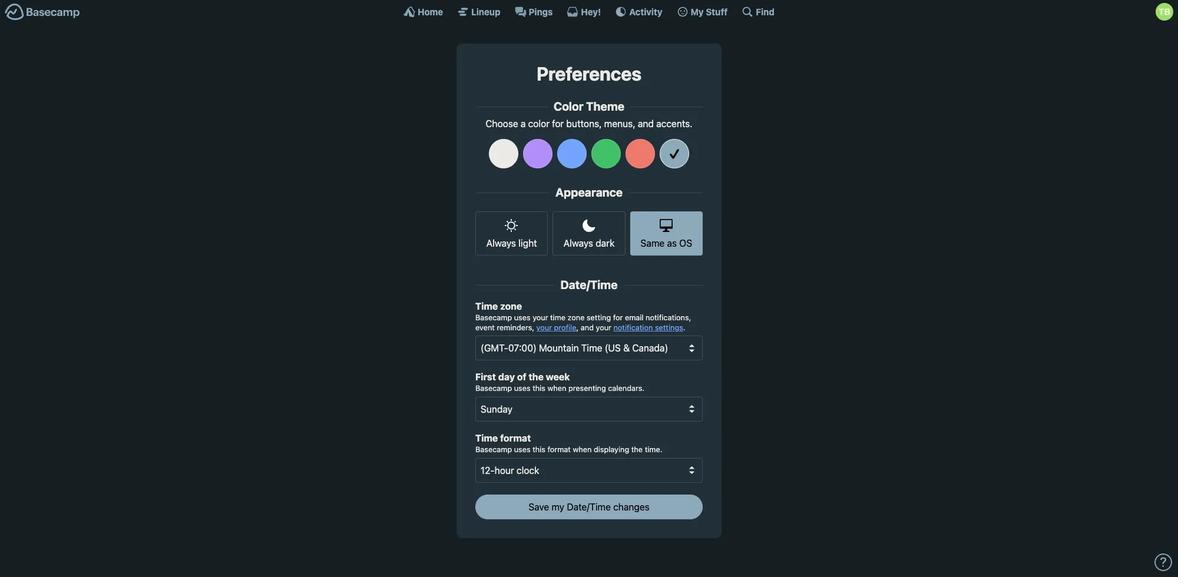 Task type: locate. For each thing, give the bounding box(es) containing it.
date/time
[[561, 278, 618, 291]]

1 vertical spatial this
[[533, 446, 546, 454]]

1 vertical spatial format
[[548, 446, 571, 454]]

same as os
[[641, 238, 692, 249]]

1 vertical spatial and
[[581, 323, 594, 332]]

this
[[533, 384, 546, 393], [533, 446, 546, 454]]

0 vertical spatial the
[[529, 372, 544, 383]]

0 vertical spatial basecamp
[[476, 314, 512, 322]]

None submit
[[476, 495, 703, 520]]

for up your profile ,             and your notification settings .
[[613, 314, 623, 322]]

1 time from the top
[[476, 301, 498, 312]]

zone
[[500, 301, 522, 312], [568, 314, 585, 322]]

main element
[[0, 0, 1179, 23]]

this inside time format basecamp uses this format when displaying the time.
[[533, 446, 546, 454]]

1 vertical spatial the
[[632, 446, 643, 454]]

basecamp inside time format basecamp uses this format when displaying the time.
[[476, 446, 512, 454]]

your
[[533, 314, 548, 322], [537, 323, 552, 332], [596, 323, 612, 332]]

and inside the color theme choose a color for buttons, menus, and accents.
[[638, 119, 654, 129]]

0 vertical spatial uses
[[514, 314, 531, 322]]

0 vertical spatial when
[[548, 384, 567, 393]]

2 always from the left
[[564, 238, 593, 249]]

1 horizontal spatial and
[[638, 119, 654, 129]]

1 vertical spatial for
[[613, 314, 623, 322]]

zone up ,
[[568, 314, 585, 322]]

notifications,
[[646, 314, 691, 322]]

the
[[529, 372, 544, 383], [632, 446, 643, 454]]

1 vertical spatial zone
[[568, 314, 585, 322]]

1 vertical spatial time
[[476, 433, 498, 444]]

0 vertical spatial this
[[533, 384, 546, 393]]

1 uses from the top
[[514, 314, 531, 322]]

time inside time format basecamp uses this format when displaying the time.
[[476, 433, 498, 444]]

always left light
[[487, 238, 516, 249]]

2 time from the top
[[476, 433, 498, 444]]

lineup link
[[457, 6, 501, 18]]

3 basecamp from the top
[[476, 446, 512, 454]]

and right ,
[[581, 323, 594, 332]]

0 horizontal spatial the
[[529, 372, 544, 383]]

setting
[[587, 314, 611, 322]]

and
[[638, 119, 654, 129], [581, 323, 594, 332]]

2 basecamp from the top
[[476, 384, 512, 393]]

1 horizontal spatial when
[[573, 446, 592, 454]]

.
[[683, 323, 686, 332]]

basecamp
[[476, 314, 512, 322], [476, 384, 512, 393], [476, 446, 512, 454]]

accents.
[[657, 119, 693, 129]]

notification
[[614, 323, 653, 332]]

1 horizontal spatial always
[[564, 238, 593, 249]]

appearance
[[556, 186, 623, 199]]

as
[[667, 238, 677, 249]]

1 basecamp from the top
[[476, 314, 512, 322]]

same
[[641, 238, 665, 249]]

when down week
[[548, 384, 567, 393]]

always for always light
[[487, 238, 516, 249]]

time zone
[[476, 301, 522, 312]]

3 uses from the top
[[514, 446, 531, 454]]

and right the menus,
[[638, 119, 654, 129]]

choose
[[486, 119, 518, 129]]

always dark button
[[553, 212, 626, 256]]

always left dark
[[564, 238, 593, 249]]

1 vertical spatial basecamp
[[476, 384, 512, 393]]

1 horizontal spatial zone
[[568, 314, 585, 322]]

always
[[487, 238, 516, 249], [564, 238, 593, 249]]

activity
[[630, 6, 663, 17]]

always dark
[[564, 238, 615, 249]]

day
[[498, 372, 515, 383]]

0 vertical spatial time
[[476, 301, 498, 312]]

for right the color on the left
[[552, 119, 564, 129]]

when inside time format basecamp uses this format when displaying the time.
[[573, 446, 592, 454]]

0 vertical spatial and
[[638, 119, 654, 129]]

always light button
[[476, 212, 548, 256]]

this inside first day of the week basecamp uses this when presenting calendars.
[[533, 384, 546, 393]]

your left time
[[533, 314, 548, 322]]

0 horizontal spatial zone
[[500, 301, 522, 312]]

2 uses from the top
[[514, 384, 531, 393]]

switch accounts image
[[5, 3, 80, 21]]

0 horizontal spatial format
[[500, 433, 531, 444]]

uses inside basecamp uses your time zone setting for email notifications, event reminders,
[[514, 314, 531, 322]]

the left time. in the right of the page
[[632, 446, 643, 454]]

when
[[548, 384, 567, 393], [573, 446, 592, 454]]

find
[[756, 6, 775, 17]]

2 vertical spatial uses
[[514, 446, 531, 454]]

tim burton image
[[1156, 3, 1174, 21]]

presenting
[[569, 384, 606, 393]]

for inside basecamp uses your time zone setting for email notifications, event reminders,
[[613, 314, 623, 322]]

always for always dark
[[564, 238, 593, 249]]

event
[[476, 323, 495, 332]]

for
[[552, 119, 564, 129], [613, 314, 623, 322]]

same as os button
[[630, 212, 703, 256]]

1 vertical spatial uses
[[514, 384, 531, 393]]

theme
[[586, 100, 625, 113]]

1 horizontal spatial the
[[632, 446, 643, 454]]

0 horizontal spatial when
[[548, 384, 567, 393]]

format
[[500, 433, 531, 444], [548, 446, 571, 454]]

first day of the week basecamp uses this when presenting calendars.
[[476, 372, 645, 393]]

my stuff
[[691, 6, 728, 17]]

when left displaying on the bottom right of the page
[[573, 446, 592, 454]]

uses
[[514, 314, 531, 322], [514, 384, 531, 393], [514, 446, 531, 454]]

2 vertical spatial basecamp
[[476, 446, 512, 454]]

the right of
[[529, 372, 544, 383]]

1 horizontal spatial for
[[613, 314, 623, 322]]

for inside the color theme choose a color for buttons, menus, and accents.
[[552, 119, 564, 129]]

0 horizontal spatial always
[[487, 238, 516, 249]]

0 horizontal spatial for
[[552, 119, 564, 129]]

time for time zone
[[476, 301, 498, 312]]

1 always from the left
[[487, 238, 516, 249]]

0 vertical spatial for
[[552, 119, 564, 129]]

your inside basecamp uses your time zone setting for email notifications, event reminders,
[[533, 314, 548, 322]]

1 this from the top
[[533, 384, 546, 393]]

2 this from the top
[[533, 446, 546, 454]]

zone inside basecamp uses your time zone setting for email notifications, event reminders,
[[568, 314, 585, 322]]

time
[[476, 301, 498, 312], [476, 433, 498, 444]]

home
[[418, 6, 443, 17]]

uses inside time format basecamp uses this format when displaying the time.
[[514, 446, 531, 454]]

1 vertical spatial when
[[573, 446, 592, 454]]

,
[[577, 323, 579, 332]]

your profile ,             and your notification settings .
[[537, 323, 686, 332]]

always light
[[487, 238, 537, 249]]

my stuff button
[[677, 6, 728, 18]]

reminders,
[[497, 323, 535, 332]]

zone up the reminders,
[[500, 301, 522, 312]]



Task type: vqa. For each thing, say whether or not it's contained in the screenshot.
First Jacket "LINK"
no



Task type: describe. For each thing, give the bounding box(es) containing it.
first
[[476, 372, 496, 383]]

hey! button
[[567, 6, 601, 18]]

1 horizontal spatial format
[[548, 446, 571, 454]]

calendars.
[[608, 384, 645, 393]]

home link
[[404, 6, 443, 18]]

color theme choose a color for buttons, menus, and accents.
[[486, 100, 693, 129]]

pings
[[529, 6, 553, 17]]

0 horizontal spatial and
[[581, 323, 594, 332]]

basecamp inside first day of the week basecamp uses this when presenting calendars.
[[476, 384, 512, 393]]

color
[[528, 119, 550, 129]]

time for time format basecamp uses this format when displaying the time.
[[476, 433, 498, 444]]

a
[[521, 119, 526, 129]]

os
[[680, 238, 692, 249]]

time format basecamp uses this format when displaying the time.
[[476, 433, 663, 454]]

the inside time format basecamp uses this format when displaying the time.
[[632, 446, 643, 454]]

buttons,
[[567, 119, 602, 129]]

activity link
[[615, 6, 663, 18]]

pings button
[[515, 6, 553, 18]]

basecamp inside basecamp uses your time zone setting for email notifications, event reminders,
[[476, 314, 512, 322]]

preferences
[[537, 62, 642, 85]]

settings
[[655, 323, 683, 332]]

hey!
[[581, 6, 601, 17]]

uses inside first day of the week basecamp uses this when presenting calendars.
[[514, 384, 531, 393]]

color
[[554, 100, 584, 113]]

find button
[[742, 6, 775, 18]]

the inside first day of the week basecamp uses this when presenting calendars.
[[529, 372, 544, 383]]

light
[[519, 238, 537, 249]]

profile
[[554, 323, 577, 332]]

your profile link
[[537, 323, 577, 332]]

dark
[[596, 238, 615, 249]]

displaying
[[594, 446, 629, 454]]

of
[[517, 372, 527, 383]]

email
[[625, 314, 644, 322]]

0 vertical spatial zone
[[500, 301, 522, 312]]

your down setting
[[596, 323, 612, 332]]

time.
[[645, 446, 663, 454]]

basecamp uses your time zone setting for email notifications, event reminders,
[[476, 314, 691, 332]]

0 vertical spatial format
[[500, 433, 531, 444]]

notification settings link
[[614, 323, 683, 332]]

week
[[546, 372, 570, 383]]

your down time
[[537, 323, 552, 332]]

when inside first day of the week basecamp uses this when presenting calendars.
[[548, 384, 567, 393]]

menus,
[[604, 119, 636, 129]]

time
[[550, 314, 566, 322]]

my
[[691, 6, 704, 17]]

lineup
[[472, 6, 501, 17]]

stuff
[[706, 6, 728, 17]]



